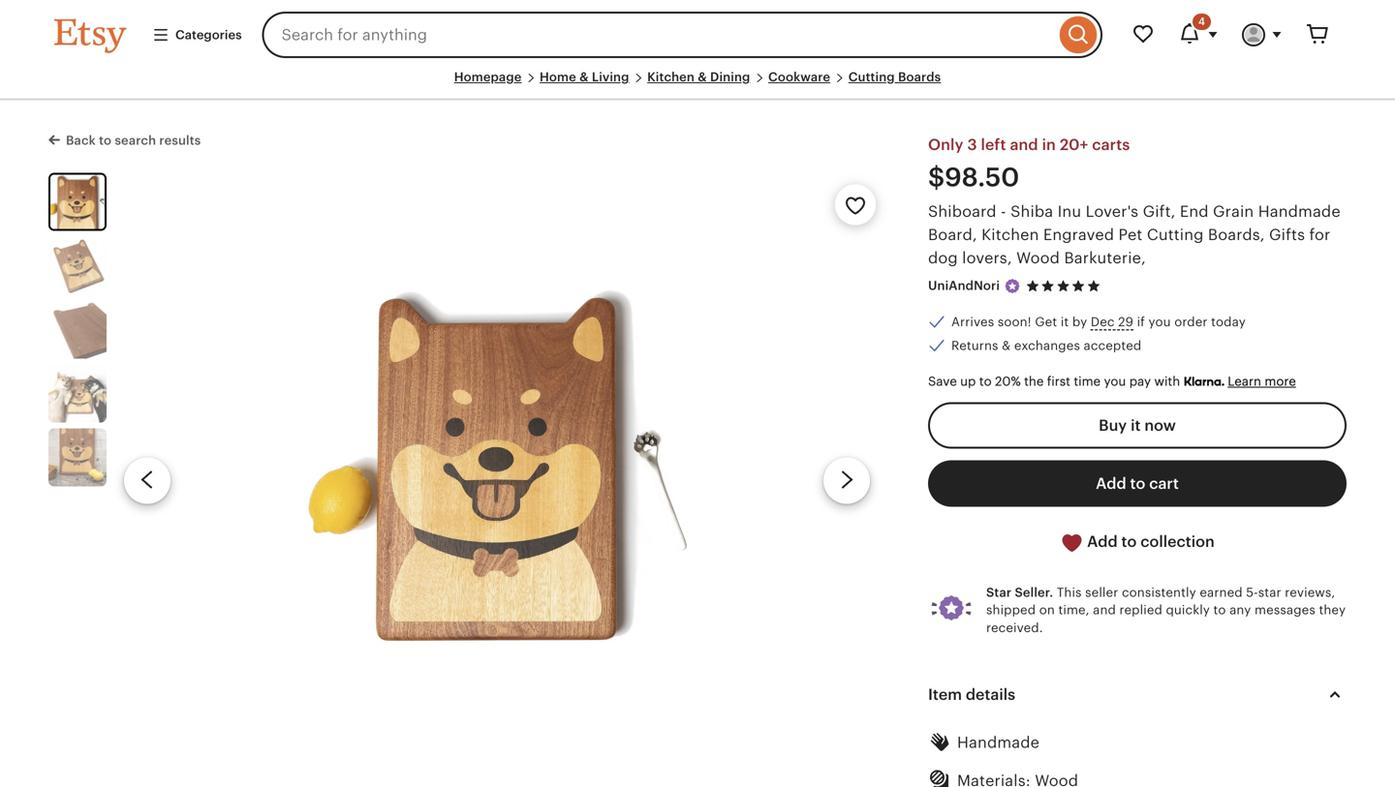Task type: vqa. For each thing, say whether or not it's contained in the screenshot.
Cutting inside shiboard - shiba inu lover's gift, end grain handmade board, kitchen engraved pet cutting boards, gifts for dog lovers, wood barkuterie,
yes



Task type: describe. For each thing, give the bounding box(es) containing it.
star
[[986, 586, 1012, 600]]

seller.
[[1015, 586, 1054, 600]]

arrives soon! get it by dec 29 if you order today
[[952, 315, 1246, 330]]

back
[[66, 133, 96, 148]]

shiboard
[[928, 203, 997, 221]]

to for add to collection
[[1122, 534, 1137, 551]]

menu bar containing homepage
[[54, 70, 1341, 100]]

more
[[1265, 375, 1296, 389]]

time,
[[1059, 603, 1090, 618]]

results
[[159, 133, 201, 148]]

5-
[[1246, 586, 1259, 600]]

dec
[[1091, 315, 1115, 330]]

cutting boards
[[849, 70, 941, 84]]

this
[[1057, 586, 1082, 600]]

homepage link
[[454, 70, 522, 84]]

klarna.
[[1184, 375, 1225, 390]]

shiboard - shiba inu lover's gift, end grain handmade board, kitchen engraved pet cutting boards, gifts for dog lovers, wood barkuterie,
[[928, 203, 1341, 267]]

home & living link
[[540, 70, 629, 84]]

cart
[[1149, 475, 1179, 493]]

on
[[1039, 603, 1055, 618]]

barkuterie,
[[1064, 250, 1146, 267]]

item details button
[[911, 672, 1364, 719]]

cutting inside shiboard - shiba inu lover's gift, end grain handmade board, kitchen engraved pet cutting boards, gifts for dog lovers, wood barkuterie,
[[1147, 226, 1204, 244]]

only 3 left and in 20+ carts $98.50
[[928, 136, 1130, 192]]

first
[[1047, 375, 1071, 389]]

arrives
[[952, 315, 994, 330]]

0 horizontal spatial it
[[1061, 315, 1069, 330]]

if
[[1137, 315, 1145, 330]]

& for returns
[[1002, 339, 1011, 353]]

cookware link
[[768, 70, 831, 84]]

handmade inside shiboard - shiba inu lover's gift, end grain handmade board, kitchen engraved pet cutting boards, gifts for dog lovers, wood barkuterie,
[[1258, 203, 1341, 221]]

learn
[[1228, 375, 1262, 389]]

details
[[966, 687, 1016, 704]]

with
[[1155, 375, 1180, 389]]

home & living
[[540, 70, 629, 84]]

they
[[1319, 603, 1346, 618]]

29
[[1118, 315, 1134, 330]]

kitchen & dining link
[[647, 70, 750, 84]]

home
[[540, 70, 576, 84]]

seller
[[1085, 586, 1119, 600]]

add to cart button
[[928, 461, 1347, 507]]

order
[[1175, 315, 1208, 330]]

board,
[[928, 226, 977, 244]]

boards
[[898, 70, 941, 84]]

search
[[115, 133, 156, 148]]

categories button
[[138, 17, 256, 52]]

time
[[1074, 375, 1101, 389]]

to for add to cart
[[1130, 475, 1146, 493]]

add for add to collection
[[1087, 534, 1118, 551]]

for
[[1310, 226, 1331, 244]]

uniandnori link
[[928, 279, 1000, 293]]

and inside only 3 left and in 20+ carts $98.50
[[1010, 136, 1038, 154]]

it inside button
[[1131, 417, 1141, 435]]

left
[[981, 136, 1006, 154]]

to inside this seller consistently earned 5-star reviews, shipped on time, and replied quickly to any messages they received.
[[1214, 603, 1226, 618]]

20%
[[995, 375, 1021, 389]]

4
[[1199, 16, 1205, 28]]

categories banner
[[19, 0, 1376, 70]]

boards,
[[1208, 226, 1265, 244]]

star seller.
[[986, 586, 1054, 600]]

to for back to search results
[[99, 133, 112, 148]]



Task type: locate. For each thing, give the bounding box(es) containing it.
buy it now
[[1099, 417, 1176, 435]]

earned
[[1200, 586, 1243, 600]]

gift,
[[1143, 203, 1176, 221]]

0 vertical spatial cutting
[[849, 70, 895, 84]]

to left collection
[[1122, 534, 1137, 551]]

handmade
[[1258, 203, 1341, 221], [957, 735, 1040, 752]]

1 vertical spatial you
[[1104, 375, 1126, 389]]

pay
[[1130, 375, 1151, 389]]

0 vertical spatial it
[[1061, 315, 1069, 330]]

you inside save up to 20% the first time you pay with klarna. learn more
[[1104, 375, 1126, 389]]

kitchen down -
[[982, 226, 1039, 244]]

3
[[968, 136, 977, 154]]

1 horizontal spatial handmade
[[1258, 203, 1341, 221]]

0 vertical spatial add
[[1096, 475, 1127, 493]]

to inside save up to 20% the first time you pay with klarna. learn more
[[979, 375, 992, 389]]

star
[[1258, 586, 1282, 600]]

cutting boards link
[[849, 70, 941, 84]]

add up seller
[[1087, 534, 1118, 551]]

save
[[928, 375, 957, 389]]

save up to 20% the first time you pay with klarna. learn more
[[928, 375, 1296, 390]]

0 horizontal spatial you
[[1104, 375, 1126, 389]]

4 button
[[1167, 12, 1231, 58]]

to
[[99, 133, 112, 148], [979, 375, 992, 389], [1130, 475, 1146, 493], [1122, 534, 1137, 551], [1214, 603, 1226, 618]]

living
[[592, 70, 629, 84]]

back to search results
[[66, 133, 201, 148]]

to right back
[[99, 133, 112, 148]]

add
[[1096, 475, 1127, 493], [1087, 534, 1118, 551]]

buy
[[1099, 417, 1127, 435]]

kitchen & dining
[[647, 70, 750, 84]]

today
[[1211, 315, 1246, 330]]

0 horizontal spatial kitchen
[[647, 70, 695, 84]]

1 vertical spatial add
[[1087, 534, 1118, 551]]

to inside button
[[1122, 534, 1137, 551]]

the
[[1024, 375, 1044, 389]]

returns & exchanges accepted
[[952, 339, 1142, 353]]

replied
[[1120, 603, 1163, 618]]

0 vertical spatial handmade
[[1258, 203, 1341, 221]]

kitchen
[[647, 70, 695, 84], [982, 226, 1039, 244]]

exchanges
[[1014, 339, 1080, 353]]

1 vertical spatial it
[[1131, 417, 1141, 435]]

1 horizontal spatial &
[[698, 70, 707, 84]]

to left cart
[[1130, 475, 1146, 493]]

&
[[580, 70, 589, 84], [698, 70, 707, 84], [1002, 339, 1011, 353]]

inu
[[1058, 203, 1082, 221]]

any
[[1230, 603, 1251, 618]]

0 horizontal spatial handmade
[[957, 735, 1040, 752]]

and
[[1010, 136, 1038, 154], [1093, 603, 1116, 618]]

1 vertical spatial and
[[1093, 603, 1116, 618]]

consistently
[[1122, 586, 1196, 600]]

kitchen down search for anything text field
[[647, 70, 695, 84]]

& right returns
[[1002, 339, 1011, 353]]

item details
[[928, 687, 1016, 704]]

0 horizontal spatial &
[[580, 70, 589, 84]]

0 vertical spatial you
[[1149, 315, 1171, 330]]

you right if
[[1149, 315, 1171, 330]]

0 vertical spatial kitchen
[[647, 70, 695, 84]]

uniandnori
[[928, 279, 1000, 293]]

add for add to cart
[[1096, 475, 1127, 493]]

1 horizontal spatial and
[[1093, 603, 1116, 618]]

add to collection
[[1084, 534, 1215, 551]]

& for home
[[580, 70, 589, 84]]

grain
[[1213, 203, 1254, 221]]

and inside this seller consistently earned 5-star reviews, shipped on time, and replied quickly to any messages they received.
[[1093, 603, 1116, 618]]

messages
[[1255, 603, 1316, 618]]

you left pay
[[1104, 375, 1126, 389]]

it left 'by'
[[1061, 315, 1069, 330]]

and down seller
[[1093, 603, 1116, 618]]

1 vertical spatial kitchen
[[982, 226, 1039, 244]]

item
[[928, 687, 962, 704]]

& left dining
[[698, 70, 707, 84]]

add inside button
[[1087, 534, 1118, 551]]

buy it now button
[[928, 403, 1347, 449]]

by
[[1073, 315, 1088, 330]]

reviews,
[[1285, 586, 1336, 600]]

cutting inside menu bar
[[849, 70, 895, 84]]

lovers,
[[962, 250, 1012, 267]]

$98.50
[[928, 163, 1020, 192]]

quickly
[[1166, 603, 1210, 618]]

1 horizontal spatial kitchen
[[982, 226, 1039, 244]]

1 horizontal spatial you
[[1149, 315, 1171, 330]]

learn more button
[[1228, 375, 1296, 389]]

gifts
[[1269, 226, 1305, 244]]

cutting down "gift,"
[[1147, 226, 1204, 244]]

received.
[[986, 621, 1043, 636]]

wood
[[1017, 250, 1060, 267]]

this seller consistently earned 5-star reviews, shipped on time, and replied quickly to any messages they received.
[[986, 586, 1346, 636]]

to right up
[[979, 375, 992, 389]]

& right home
[[580, 70, 589, 84]]

you
[[1149, 315, 1171, 330], [1104, 375, 1126, 389]]

pet
[[1119, 226, 1143, 244]]

cutting
[[849, 70, 895, 84], [1147, 226, 1204, 244]]

categories
[[175, 28, 242, 42]]

kitchen inside shiboard - shiba inu lover's gift, end grain handmade board, kitchen engraved pet cutting boards, gifts for dog lovers, wood barkuterie,
[[982, 226, 1039, 244]]

cutting left boards
[[849, 70, 895, 84]]

add to collection button
[[928, 519, 1347, 567]]

none search field inside "categories" banner
[[262, 12, 1103, 58]]

1 vertical spatial handmade
[[957, 735, 1040, 752]]

carts
[[1092, 136, 1130, 154]]

0 horizontal spatial and
[[1010, 136, 1038, 154]]

shiboard image
[[292, 173, 702, 788], [50, 175, 105, 229], [48, 237, 107, 295], [48, 301, 107, 359], [48, 365, 107, 423], [48, 429, 107, 487]]

soon! get
[[998, 315, 1057, 330]]

and left the in
[[1010, 136, 1038, 154]]

in
[[1042, 136, 1056, 154]]

it right buy
[[1131, 417, 1141, 435]]

1 horizontal spatial cutting
[[1147, 226, 1204, 244]]

cookware
[[768, 70, 831, 84]]

add left cart
[[1096, 475, 1127, 493]]

end
[[1180, 203, 1209, 221]]

engraved
[[1044, 226, 1114, 244]]

add inside button
[[1096, 475, 1127, 493]]

2 horizontal spatial &
[[1002, 339, 1011, 353]]

handmade up gifts
[[1258, 203, 1341, 221]]

dog
[[928, 250, 958, 267]]

up
[[960, 375, 976, 389]]

now
[[1145, 417, 1176, 435]]

lover's
[[1086, 203, 1139, 221]]

shiba
[[1011, 203, 1054, 221]]

& for kitchen
[[698, 70, 707, 84]]

Search for anything text field
[[262, 12, 1055, 58]]

returns
[[952, 339, 999, 353]]

to down the earned
[[1214, 603, 1226, 618]]

back to search results link
[[48, 129, 201, 149]]

menu bar
[[54, 70, 1341, 100]]

1 vertical spatial cutting
[[1147, 226, 1204, 244]]

0 vertical spatial and
[[1010, 136, 1038, 154]]

only
[[928, 136, 964, 154]]

0 horizontal spatial cutting
[[849, 70, 895, 84]]

you for klarna.
[[1104, 375, 1126, 389]]

accepted
[[1084, 339, 1142, 353]]

1 horizontal spatial it
[[1131, 417, 1141, 435]]

handmade down details at right
[[957, 735, 1040, 752]]

it
[[1061, 315, 1069, 330], [1131, 417, 1141, 435]]

dining
[[710, 70, 750, 84]]

None search field
[[262, 12, 1103, 58]]

you for dec 29
[[1149, 315, 1171, 330]]

-
[[1001, 203, 1007, 221]]

star_seller image
[[1004, 278, 1021, 295]]

add to cart
[[1096, 475, 1179, 493]]

collection
[[1141, 534, 1215, 551]]

to inside button
[[1130, 475, 1146, 493]]

homepage
[[454, 70, 522, 84]]



